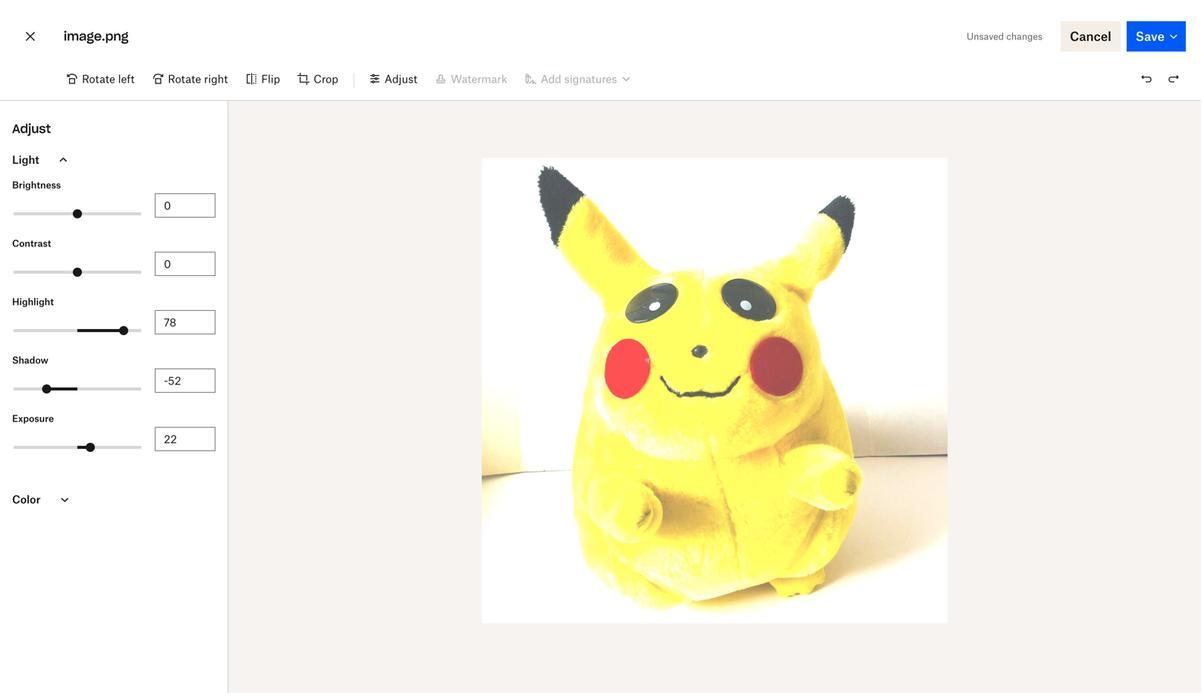 Task type: locate. For each thing, give the bounding box(es) containing it.
rotate inside "button"
[[82, 73, 115, 85]]

crop button
[[289, 67, 348, 91]]

color button
[[0, 482, 228, 518]]

2 rotate from the left
[[168, 73, 201, 85]]

rotate right button
[[144, 67, 237, 91]]

contrast
[[12, 238, 51, 249]]

shadow
[[12, 355, 48, 366]]

Brightness number field
[[164, 197, 207, 214]]

highlight
[[12, 296, 54, 308]]

1 horizontal spatial rotate
[[168, 73, 201, 85]]

close image
[[21, 24, 39, 49]]

adjust button
[[360, 67, 427, 91]]

color
[[12, 494, 41, 506]]

rotate inside button
[[168, 73, 201, 85]]

adjust up light
[[12, 121, 51, 137]]

1 rotate from the left
[[82, 73, 115, 85]]

0 horizontal spatial adjust
[[12, 121, 51, 137]]

1 horizontal spatial adjust
[[385, 73, 418, 85]]

adjust right crop
[[385, 73, 418, 85]]

light button
[[0, 142, 228, 178]]

rotate
[[82, 73, 115, 85], [168, 73, 201, 85]]

rotate left button
[[58, 67, 144, 91]]

left
[[118, 73, 135, 85]]

0 vertical spatial adjust
[[385, 73, 418, 85]]

Shadow number field
[[164, 373, 207, 390]]

light
[[12, 153, 39, 166]]

adjust
[[385, 73, 418, 85], [12, 121, 51, 137]]

rotate for rotate left
[[82, 73, 115, 85]]

0 horizontal spatial rotate
[[82, 73, 115, 85]]

rotate left "left"
[[82, 73, 115, 85]]

rotate left right
[[168, 73, 201, 85]]



Task type: describe. For each thing, give the bounding box(es) containing it.
Highlight number field
[[164, 314, 207, 331]]

Exposure range field
[[14, 446, 141, 449]]

rotate right
[[168, 73, 228, 85]]

unsaved
[[967, 31, 1005, 42]]

Contrast number field
[[164, 256, 207, 273]]

cancel
[[1071, 29, 1112, 44]]

changes
[[1007, 31, 1043, 42]]

Brightness range field
[[14, 213, 141, 216]]

Highlight range field
[[14, 330, 141, 333]]

image.png
[[64, 28, 129, 44]]

save
[[1136, 29, 1165, 44]]

unsaved changes
[[967, 31, 1043, 42]]

exposure
[[12, 413, 54, 425]]

Exposure number field
[[164, 431, 207, 448]]

right
[[204, 73, 228, 85]]

flip
[[261, 73, 280, 85]]

brightness
[[12, 180, 61, 191]]

crop
[[314, 73, 338, 85]]

save button
[[1127, 21, 1187, 52]]

rotate for rotate right
[[168, 73, 201, 85]]

Contrast range field
[[14, 271, 141, 274]]

Shadow range field
[[14, 388, 141, 391]]

1 vertical spatial adjust
[[12, 121, 51, 137]]

cancel button
[[1062, 21, 1121, 52]]

rotate left
[[82, 73, 135, 85]]

adjust inside button
[[385, 73, 418, 85]]

flip button
[[237, 67, 289, 91]]



Task type: vqa. For each thing, say whether or not it's contained in the screenshot.
left
yes



